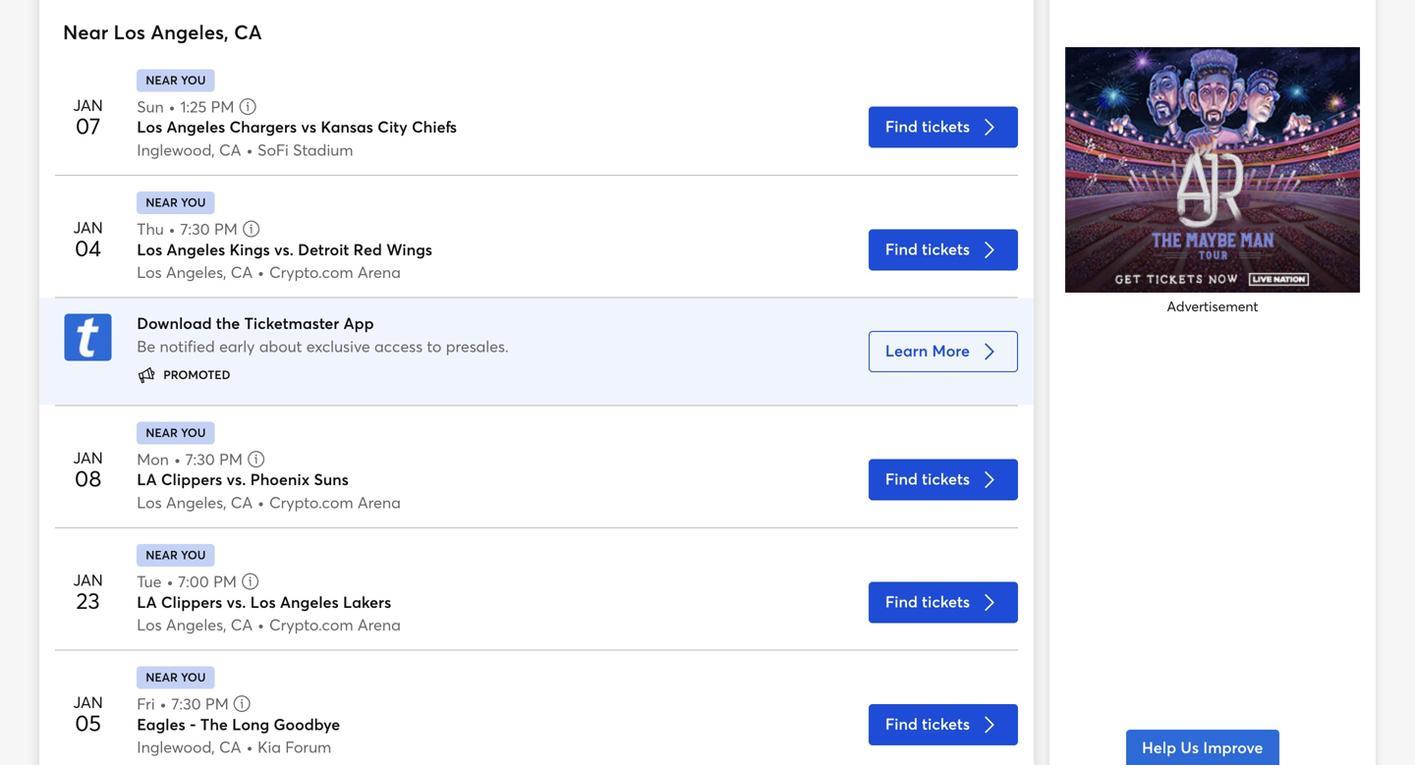 Task type: vqa. For each thing, say whether or not it's contained in the screenshot.


Task type: locate. For each thing, give the bounding box(es) containing it.
ca up 1:25 pm in the top of the page
[[234, 19, 262, 45]]

jan for 04
[[73, 217, 103, 238]]

1 vertical spatial crypto.com arena
[[269, 492, 401, 513]]

pm
[[211, 96, 234, 117], [214, 219, 238, 239], [219, 449, 243, 470], [213, 572, 237, 592], [205, 694, 229, 715]]

find tickets link
[[869, 107, 1019, 148], [869, 229, 1019, 271], [869, 460, 1019, 501], [869, 582, 1019, 624], [869, 705, 1019, 746]]

crypto.com
[[269, 262, 353, 283], [269, 492, 353, 513], [269, 615, 353, 636]]

near up "jan 07" on the left top
[[63, 19, 108, 45]]

thu
[[137, 219, 164, 239]]

inglewood, ca for 07
[[137, 140, 241, 160]]

2 vertical spatial angeles
[[280, 592, 339, 613]]

los angeles, ca
[[137, 262, 253, 283], [137, 492, 253, 513], [137, 615, 253, 636]]

find tickets link for 08
[[869, 460, 1019, 501]]

you up 7:00
[[181, 548, 206, 563]]

near for 07
[[146, 72, 178, 88]]

1 vertical spatial angeles
[[167, 239, 225, 260]]

jan for 05
[[73, 693, 103, 713]]

7:30 for 08
[[186, 449, 215, 470]]

vs. right kings
[[274, 239, 294, 260]]

2 los angeles, ca from the top
[[137, 492, 253, 513]]

pm left phoenix
[[219, 449, 243, 470]]

7:30 right thu
[[180, 219, 210, 239]]

la left 7:00
[[137, 592, 157, 613]]

los angeles, ca up download
[[137, 262, 253, 283]]

eagles - the long goodbye
[[137, 714, 340, 735]]

la
[[137, 469, 157, 490], [137, 592, 157, 613]]

chiefs
[[412, 116, 457, 137]]

inglewood, ca
[[137, 140, 241, 160], [137, 737, 241, 758]]

1 find tickets from the top
[[886, 116, 970, 137]]

07
[[76, 111, 101, 141]]

you
[[181, 72, 206, 88], [181, 195, 206, 211], [181, 425, 206, 441], [181, 548, 206, 563], [181, 670, 206, 686]]

2 vertical spatial 7:30
[[172, 694, 201, 715]]

1:25
[[180, 96, 207, 117]]

1 vertical spatial inglewood, ca
[[137, 737, 241, 758]]

pm right "-"
[[205, 694, 229, 715]]

advertisement
[[1167, 297, 1259, 316]]

crypto.com arena
[[269, 262, 401, 283], [269, 492, 401, 513], [269, 615, 401, 636]]

you up "-"
[[181, 670, 206, 686]]

jan for 08
[[73, 448, 103, 468]]

1 inglewood, from the top
[[137, 140, 215, 160]]

ca
[[234, 19, 262, 45], [219, 140, 241, 160], [231, 262, 253, 283], [231, 492, 253, 513], [231, 615, 253, 636], [219, 737, 241, 758]]

3 arena from the top
[[358, 615, 401, 636]]

4 you from the top
[[181, 548, 206, 563]]

0 vertical spatial clippers
[[161, 469, 222, 490]]

angeles, down la clippers vs. phoenix suns
[[166, 492, 227, 513]]

arena
[[358, 262, 401, 283], [358, 492, 401, 513], [358, 615, 401, 636]]

vs.
[[274, 239, 294, 260], [227, 469, 246, 490], [227, 592, 246, 613]]

los angeles, ca down la clippers vs. phoenix suns
[[137, 492, 253, 513]]

inglewood,
[[137, 140, 215, 160], [137, 737, 215, 758]]

7:30 pm
[[180, 219, 238, 239], [186, 449, 243, 470], [172, 694, 229, 715]]

4 find tickets from the top
[[886, 591, 970, 612]]

2 find tickets link from the top
[[869, 229, 1019, 271]]

3 near you from the top
[[146, 425, 206, 441]]

0 vertical spatial inglewood,
[[137, 140, 215, 160]]

2 arena from the top
[[358, 492, 401, 513]]

jan 04
[[73, 217, 103, 263]]

2 clippers from the top
[[161, 592, 222, 613]]

7:30 pm right thu
[[180, 219, 238, 239]]

ca down kings
[[231, 262, 253, 283]]

app
[[344, 313, 374, 334]]

la for 08
[[137, 469, 157, 490]]

be
[[137, 336, 156, 357]]

find for 08
[[886, 469, 918, 490]]

near you for 08
[[146, 425, 206, 441]]

near you up fri
[[146, 670, 206, 686]]

crypto.com down suns
[[269, 492, 353, 513]]

los
[[114, 19, 145, 45], [137, 116, 162, 137], [137, 239, 162, 260], [137, 262, 162, 283], [137, 492, 162, 513], [250, 592, 276, 613], [137, 615, 162, 636]]

3 find tickets from the top
[[886, 469, 970, 490]]

jan left thu
[[73, 217, 103, 238]]

2 near you from the top
[[146, 195, 206, 211]]

pm for 04
[[214, 219, 238, 239]]

los right 7:00 pm
[[250, 592, 276, 613]]

near you for 23
[[146, 548, 206, 563]]

near you up 7:00
[[146, 548, 206, 563]]

1 you from the top
[[181, 72, 206, 88]]

advertisement region
[[1066, 47, 1361, 293]]

1 find tickets link from the top
[[869, 107, 1019, 148]]

7:30 pm for 04
[[180, 219, 238, 239]]

2 vertical spatial crypto.com
[[269, 615, 353, 636]]

1 find from the top
[[886, 116, 918, 137]]

7:00 pm
[[178, 572, 237, 592]]

pm right 7:00
[[213, 572, 237, 592]]

2 jan from the top
[[73, 217, 103, 238]]

tickets for 07
[[922, 116, 970, 137]]

angeles, down 7:00
[[166, 615, 227, 636]]

near up mon
[[146, 425, 178, 441]]

crypto.com arena down lakers
[[269, 615, 401, 636]]

3 find tickets link from the top
[[869, 460, 1019, 501]]

1 vertical spatial los angeles, ca
[[137, 492, 253, 513]]

1 vertical spatial inglewood,
[[137, 737, 215, 758]]

crypto.com arena for 08
[[269, 492, 401, 513]]

wings
[[386, 239, 433, 260]]

0 vertical spatial 7:30 pm
[[180, 219, 238, 239]]

2 inglewood, ca from the top
[[137, 737, 241, 758]]

presales.
[[446, 336, 509, 357]]

1 vertical spatial la
[[137, 592, 157, 613]]

near for 08
[[146, 425, 178, 441]]

city
[[378, 116, 408, 137]]

los angeles, ca down 7:00
[[137, 615, 253, 636]]

5 tickets from the top
[[922, 714, 970, 735]]

you up 1:25
[[181, 72, 206, 88]]

3 tickets from the top
[[922, 469, 970, 490]]

2 la from the top
[[137, 592, 157, 613]]

1 vertical spatial clippers
[[161, 592, 222, 613]]

near up sun
[[146, 72, 178, 88]]

phoenix
[[250, 469, 310, 490]]

0 vertical spatial crypto.com arena
[[269, 262, 401, 283]]

4 find tickets link from the top
[[869, 582, 1019, 624]]

2 vertical spatial 7:30 pm
[[172, 694, 229, 715]]

near you up 1:25
[[146, 72, 206, 88]]

los angeles chargers vs kansas city chiefs
[[137, 116, 457, 137]]

1 jan from the top
[[73, 95, 103, 115]]

2 tickets from the top
[[922, 238, 970, 259]]

near you for 07
[[146, 72, 206, 88]]

3 los angeles, ca from the top
[[137, 615, 253, 636]]

to
[[427, 336, 442, 357]]

1 los angeles, ca from the top
[[137, 262, 253, 283]]

1 vertical spatial vs.
[[227, 469, 246, 490]]

inglewood, down eagles at the left bottom of the page
[[137, 737, 215, 758]]

0 vertical spatial crypto.com
[[269, 262, 353, 283]]

5 near you from the top
[[146, 670, 206, 686]]

1 crypto.com from the top
[[269, 262, 353, 283]]

learn
[[886, 340, 928, 361]]

fri
[[137, 694, 155, 715]]

near for 23
[[146, 548, 178, 563]]

7:30 right mon
[[186, 449, 215, 470]]

near
[[63, 19, 108, 45], [146, 72, 178, 88], [146, 195, 178, 211], [146, 425, 178, 441], [146, 548, 178, 563], [146, 670, 178, 686]]

learn more link
[[869, 331, 1019, 373]]

3 crypto.com from the top
[[269, 615, 353, 636]]

red
[[353, 239, 382, 260]]

7:30 right fri
[[172, 694, 201, 715]]

find tickets for 07
[[886, 116, 970, 137]]

la right 08
[[137, 469, 157, 490]]

0 vertical spatial inglewood, ca
[[137, 140, 241, 160]]

the
[[216, 313, 240, 334]]

find
[[886, 116, 918, 137], [886, 238, 918, 259], [886, 469, 918, 490], [886, 591, 918, 612], [886, 714, 918, 735]]

crypto.com for 04
[[269, 262, 353, 283]]

angeles right sun
[[167, 116, 225, 137]]

find tickets link for 05
[[869, 705, 1019, 746]]

vs. left phoenix
[[227, 469, 246, 490]]

05
[[75, 709, 101, 738]]

vs. for 23
[[227, 592, 246, 613]]

1 vertical spatial crypto.com
[[269, 492, 353, 513]]

5 jan from the top
[[73, 693, 103, 713]]

7:30
[[180, 219, 210, 239], [186, 449, 215, 470], [172, 694, 201, 715]]

0 vertical spatial arena
[[358, 262, 401, 283]]

2 you from the top
[[181, 195, 206, 211]]

clippers
[[161, 469, 222, 490], [161, 592, 222, 613]]

jan for 07
[[73, 95, 103, 115]]

5 find tickets from the top
[[886, 714, 970, 735]]

5 you from the top
[[181, 670, 206, 686]]

2 crypto.com arena from the top
[[269, 492, 401, 513]]

angeles right thu
[[167, 239, 225, 260]]

inglewood, for 07
[[137, 140, 215, 160]]

3 crypto.com arena from the top
[[269, 615, 401, 636]]

near up the tue
[[146, 548, 178, 563]]

7:30 pm right fri
[[172, 694, 229, 715]]

exclusive
[[307, 336, 370, 357]]

clippers for 08
[[161, 469, 222, 490]]

near you up thu
[[146, 195, 206, 211]]

los angeles, ca for 04
[[137, 262, 253, 283]]

lakers
[[343, 592, 391, 613]]

find tickets
[[886, 116, 970, 137], [886, 238, 970, 259], [886, 469, 970, 490], [886, 591, 970, 612], [886, 714, 970, 735]]

3 find from the top
[[886, 469, 918, 490]]

early
[[219, 336, 255, 357]]

sofi
[[258, 140, 289, 160]]

1:25 pm
[[180, 96, 234, 117]]

jan left mon
[[73, 448, 103, 468]]

0 vertical spatial la
[[137, 469, 157, 490]]

you down promoted
[[181, 425, 206, 441]]

0 vertical spatial angeles
[[167, 116, 225, 137]]

near up fri
[[146, 670, 178, 686]]

arena for 23
[[358, 615, 401, 636]]

1 vertical spatial 7:30
[[186, 449, 215, 470]]

inglewood, ca down "-"
[[137, 737, 241, 758]]

0 vertical spatial 7:30
[[180, 219, 210, 239]]

3 you from the top
[[181, 425, 206, 441]]

2 vertical spatial los angeles, ca
[[137, 615, 253, 636]]

crypto.com arena for 23
[[269, 615, 401, 636]]

access
[[375, 336, 423, 357]]

you down 1:25
[[181, 195, 206, 211]]

1 tickets from the top
[[922, 116, 970, 137]]

2 vertical spatial vs.
[[227, 592, 246, 613]]

-
[[190, 714, 196, 735]]

angeles, up 1:25
[[151, 19, 229, 45]]

near you up mon
[[146, 425, 206, 441]]

crypto.com for 23
[[269, 615, 353, 636]]

crypto.com arena down suns
[[269, 492, 401, 513]]

1 vertical spatial arena
[[358, 492, 401, 513]]

3 jan from the top
[[73, 448, 103, 468]]

jan
[[73, 95, 103, 115], [73, 217, 103, 238], [73, 448, 103, 468], [73, 570, 103, 591], [73, 693, 103, 713]]

7:30 pm right mon
[[186, 449, 243, 470]]

4 tickets from the top
[[922, 591, 970, 612]]

1 arena from the top
[[358, 262, 401, 283]]

near for 04
[[146, 195, 178, 211]]

arena for 04
[[358, 262, 401, 283]]

1 near you from the top
[[146, 72, 206, 88]]

1 inglewood, ca from the top
[[137, 140, 241, 160]]

vs
[[301, 116, 317, 137]]

vs. for 08
[[227, 469, 246, 490]]

angeles left lakers
[[280, 592, 339, 613]]

2 crypto.com from the top
[[269, 492, 353, 513]]

jan left sun
[[73, 95, 103, 115]]

vs. right 7:00
[[227, 592, 246, 613]]

los angeles kings vs. detroit red wings
[[137, 239, 433, 260]]

near you
[[146, 72, 206, 88], [146, 195, 206, 211], [146, 425, 206, 441], [146, 548, 206, 563], [146, 670, 206, 686]]

pm for 05
[[205, 694, 229, 715]]

tickets
[[922, 116, 970, 137], [922, 238, 970, 259], [922, 469, 970, 490], [922, 591, 970, 612], [922, 714, 970, 735]]

angeles
[[167, 116, 225, 137], [167, 239, 225, 260], [280, 592, 339, 613]]

angeles,
[[151, 19, 229, 45], [166, 262, 227, 283], [166, 492, 227, 513], [166, 615, 227, 636]]

inglewood, ca down 1:25
[[137, 140, 241, 160]]

angeles, up download
[[166, 262, 227, 283]]

find for 07
[[886, 116, 918, 137]]

crypto.com down la clippers vs. los angeles lakers
[[269, 615, 353, 636]]

los down the tue
[[137, 615, 162, 636]]

04
[[75, 233, 101, 263]]

2 inglewood, from the top
[[137, 737, 215, 758]]

you for 05
[[181, 670, 206, 686]]

1 vertical spatial 7:30 pm
[[186, 449, 243, 470]]

you for 08
[[181, 425, 206, 441]]

angeles for 04
[[167, 239, 225, 260]]

jan left fri
[[73, 693, 103, 713]]

7:30 pm for 08
[[186, 449, 243, 470]]

download
[[137, 313, 212, 334]]

near you for 05
[[146, 670, 206, 686]]

crypto.com arena down the detroit
[[269, 262, 401, 283]]

angeles, for 08
[[166, 492, 227, 513]]

0 vertical spatial los angeles, ca
[[137, 262, 253, 283]]

pm right 1:25
[[211, 96, 234, 117]]

4 find from the top
[[886, 591, 918, 612]]

5 find from the top
[[886, 714, 918, 735]]

pm right thu
[[214, 219, 238, 239]]

find tickets link for 04
[[869, 229, 1019, 271]]

los right 04
[[137, 239, 162, 260]]

crypto.com down the detroit
[[269, 262, 353, 283]]

jan left the tue
[[73, 570, 103, 591]]

2 vertical spatial arena
[[358, 615, 401, 636]]

4 jan from the top
[[73, 570, 103, 591]]

pm for 23
[[213, 572, 237, 592]]

1 crypto.com arena from the top
[[269, 262, 401, 283]]

1 clippers from the top
[[161, 469, 222, 490]]

near up thu
[[146, 195, 178, 211]]

4 near you from the top
[[146, 548, 206, 563]]

1 la from the top
[[137, 469, 157, 490]]

2 find tickets from the top
[[886, 238, 970, 259]]

5 find tickets link from the top
[[869, 705, 1019, 746]]

find tickets link for 23
[[869, 582, 1019, 624]]

2 vertical spatial crypto.com arena
[[269, 615, 401, 636]]

2 find from the top
[[886, 238, 918, 259]]

kansas
[[321, 116, 373, 137]]

find tickets for 05
[[886, 714, 970, 735]]

near los angeles, ca
[[63, 19, 262, 45]]

find tickets for 04
[[886, 238, 970, 259]]

inglewood, down 1:25
[[137, 140, 215, 160]]



Task type: describe. For each thing, give the bounding box(es) containing it.
los angeles, ca for 08
[[137, 492, 253, 513]]

ca down la clippers vs. phoenix suns
[[231, 492, 253, 513]]

crypto.com arena for 04
[[269, 262, 401, 283]]

jan 08
[[73, 448, 103, 494]]

mon
[[137, 449, 169, 470]]

arena for 08
[[358, 492, 401, 513]]

la clippers vs. phoenix suns
[[137, 469, 349, 490]]

you for 23
[[181, 548, 206, 563]]

about
[[259, 336, 302, 357]]

angeles, for 04
[[166, 262, 227, 283]]

crypto.com for 08
[[269, 492, 353, 513]]

near for 05
[[146, 670, 178, 686]]

jan for 23
[[73, 570, 103, 591]]

pm for 08
[[219, 449, 243, 470]]

download the ticketmaster app be notified early about exclusive access to presales.
[[137, 313, 509, 357]]

suns
[[314, 469, 349, 490]]

7:30 for 04
[[180, 219, 210, 239]]

ca down the eagles - the long goodbye at the left bottom of the page
[[219, 737, 241, 758]]

7:30 for 05
[[172, 694, 201, 715]]

long
[[232, 714, 269, 735]]

sofi stadium
[[258, 140, 353, 160]]

los down mon
[[137, 492, 162, 513]]

kia forum
[[258, 737, 332, 758]]

pm for 07
[[211, 96, 234, 117]]

forum
[[285, 737, 332, 758]]

find tickets for 08
[[886, 469, 970, 490]]

23
[[76, 586, 100, 616]]

kings
[[230, 239, 270, 260]]

los up sun
[[114, 19, 145, 45]]

0 vertical spatial vs.
[[274, 239, 294, 260]]

7:00
[[178, 572, 209, 592]]

you for 04
[[181, 195, 206, 211]]

goodbye
[[274, 714, 340, 735]]

tickets for 23
[[922, 591, 970, 612]]

la clippers vs. los angeles lakers
[[137, 592, 391, 613]]

jan 23
[[73, 570, 103, 616]]

inglewood, ca for 05
[[137, 737, 241, 758]]

clippers for 23
[[161, 592, 222, 613]]

chargers
[[230, 116, 297, 137]]

la for 23
[[137, 592, 157, 613]]

detroit
[[298, 239, 349, 260]]

learn more
[[886, 340, 970, 361]]

find for 04
[[886, 238, 918, 259]]

eagles
[[137, 714, 186, 735]]

los down thu
[[137, 262, 162, 283]]

sun
[[137, 96, 164, 117]]

los left 1:25
[[137, 116, 162, 137]]

angeles for 07
[[167, 116, 225, 137]]

near you for 04
[[146, 195, 206, 211]]

jan 07
[[73, 95, 103, 141]]

kia
[[258, 737, 281, 758]]

find tickets for 23
[[886, 591, 970, 612]]

stadium
[[293, 140, 353, 160]]

ca down la clippers vs. los angeles lakers
[[231, 615, 253, 636]]

inglewood, for 05
[[137, 737, 215, 758]]

ca down chargers
[[219, 140, 241, 160]]

tickets for 08
[[922, 469, 970, 490]]

tickets for 04
[[922, 238, 970, 259]]

promoted
[[163, 367, 230, 383]]

more
[[933, 340, 970, 361]]

you for 07
[[181, 72, 206, 88]]

tue
[[137, 572, 162, 592]]

tickets for 05
[[922, 714, 970, 735]]

ticketmaster
[[244, 313, 339, 334]]

find tickets link for 07
[[869, 107, 1019, 148]]

the
[[200, 714, 228, 735]]

find for 23
[[886, 591, 918, 612]]

08
[[75, 464, 102, 494]]

find for 05
[[886, 714, 918, 735]]

notified
[[160, 336, 215, 357]]

los angeles, ca for 23
[[137, 615, 253, 636]]

jan 05
[[73, 693, 103, 738]]

7:30 pm for 05
[[172, 694, 229, 715]]

angeles, for 23
[[166, 615, 227, 636]]



